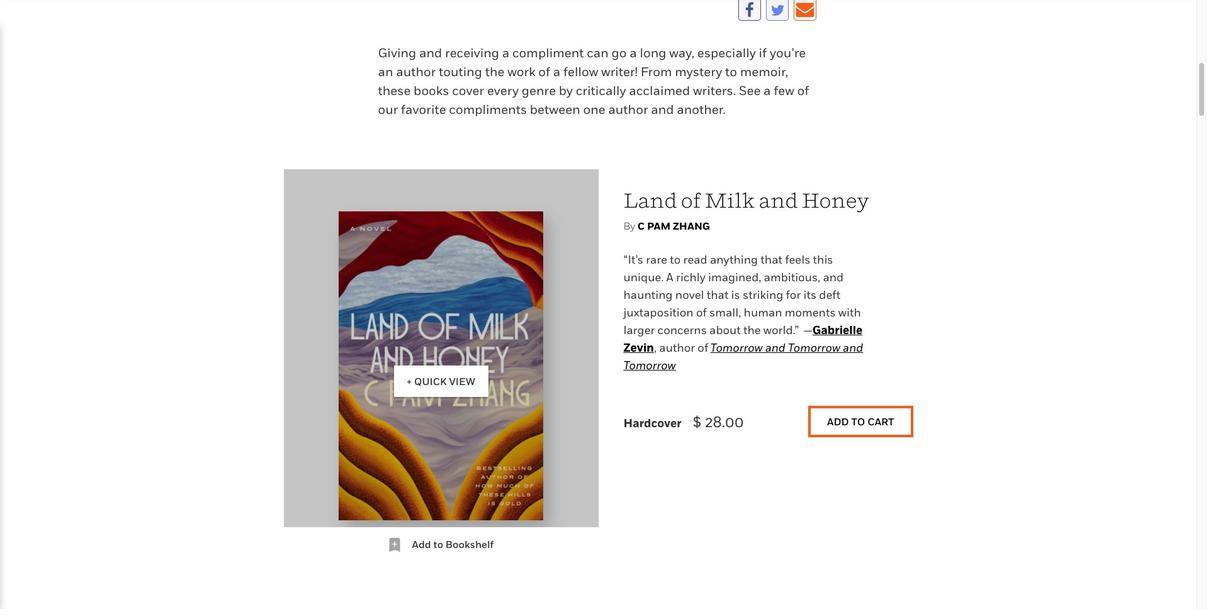 Task type: describe. For each thing, give the bounding box(es) containing it.
envelope image
[[796, 1, 814, 19]]

one
[[583, 102, 606, 117]]

1 horizontal spatial tomorrow
[[711, 341, 763, 354]]

feels
[[785, 253, 811, 266]]

for
[[786, 288, 801, 302]]

+ quick view
[[407, 375, 475, 388]]

gabrielle
[[813, 324, 863, 337]]

fellow
[[564, 64, 598, 79]]

an
[[378, 64, 393, 79]]

juxtaposition
[[624, 306, 694, 319]]

1 vertical spatial author
[[609, 102, 648, 117]]

land
[[624, 188, 677, 212]]

2 horizontal spatial tomorrow
[[788, 341, 841, 354]]

from
[[641, 64, 672, 79]]

a down the compliment
[[553, 64, 561, 79]]

haunting
[[624, 288, 673, 302]]

twitter image
[[771, 2, 785, 18]]

concerns
[[658, 324, 707, 337]]

anything
[[710, 253, 758, 266]]

+ quick view button
[[284, 169, 598, 563]]

quick
[[414, 375, 447, 388]]

every
[[487, 83, 519, 98]]

long
[[640, 45, 667, 60]]

by c pam zhang
[[624, 220, 710, 232]]

bookshelf
[[446, 539, 494, 551]]

a
[[667, 271, 674, 284]]

our
[[378, 102, 398, 117]]

rare
[[646, 253, 668, 266]]

novel
[[675, 288, 704, 302]]

land of milk and honey by c pam zhang image
[[339, 212, 543, 521]]

this
[[813, 253, 833, 266]]

acclaimed
[[629, 83, 690, 98]]

by
[[559, 83, 573, 98]]

work
[[508, 64, 536, 79]]

especially
[[698, 45, 756, 60]]

pam
[[647, 220, 671, 232]]

read
[[684, 253, 708, 266]]

ambitious,
[[764, 271, 821, 284]]

0 vertical spatial author
[[396, 64, 436, 79]]

critically
[[576, 83, 626, 98]]

can
[[587, 45, 609, 60]]

28.00
[[705, 413, 744, 431]]

giving
[[378, 45, 416, 60]]

to inside button
[[852, 416, 865, 428]]

c pam zhang link
[[638, 220, 710, 232]]

a up work
[[502, 45, 510, 60]]

add to cart button
[[809, 406, 913, 438]]

touting
[[439, 64, 482, 79]]

add to bookshelf button
[[284, 528, 598, 563]]

a left the few
[[764, 83, 771, 98]]

view
[[449, 375, 475, 388]]

these
[[378, 83, 411, 98]]

richly
[[676, 271, 706, 284]]

zhang
[[673, 220, 710, 232]]

add to bookshelf
[[412, 539, 494, 551]]

add for add to cart
[[827, 416, 849, 428]]

go
[[612, 45, 627, 60]]

"it's rare to read anything that feels this unique. a richly imagined, ambitious, and haunting novel that is striking for its deft juxtaposition of small, human moments with larger concerns about the world."  —
[[624, 253, 861, 337]]

with
[[839, 306, 861, 319]]

imagined,
[[708, 271, 762, 284]]

human
[[744, 306, 782, 319]]

honey
[[802, 188, 870, 212]]

"it's
[[624, 253, 644, 266]]

deft
[[819, 288, 841, 302]]

by
[[624, 220, 635, 232]]

add to cart
[[827, 416, 894, 428]]

to inside 'giving and receiving a compliment can go a long way, especially if you're an author touting the work of a fellow writer! from mystery to memoir, these books cover every genre by critically acclaimed writers. see a few of our favorite compliments between one author and another.'
[[725, 64, 737, 79]]

about
[[710, 324, 741, 337]]

mystery
[[675, 64, 722, 79]]

add for add to bookshelf
[[412, 539, 431, 551]]

writer!
[[601, 64, 638, 79]]



Task type: vqa. For each thing, say whether or not it's contained in the screenshot.
ACADEMIC AND LIBRARY SERVICES link
no



Task type: locate. For each thing, give the bounding box(es) containing it.
2 vertical spatial author
[[659, 341, 695, 354]]

1 horizontal spatial author
[[609, 102, 648, 117]]

add
[[827, 416, 849, 428], [412, 539, 431, 551]]

the inside "it's rare to read anything that feels this unique. a richly imagined, ambitious, and haunting novel that is striking for its deft juxtaposition of small, human moments with larger concerns about the world."  —
[[744, 324, 761, 337]]

unique.
[[624, 271, 664, 284]]

memoir,
[[740, 64, 788, 79]]

to inside popup button
[[434, 539, 443, 551]]

cart
[[868, 416, 894, 428]]

zevin
[[624, 341, 654, 354]]

0 vertical spatial the
[[485, 64, 505, 79]]

and inside "it's rare to read anything that feels this unique. a richly imagined, ambitious, and haunting novel that is striking for its deft juxtaposition of small, human moments with larger concerns about the world."  —
[[823, 271, 844, 284]]

of
[[539, 64, 550, 79], [798, 83, 809, 98], [681, 188, 701, 212], [696, 306, 707, 319], [698, 341, 709, 354]]

0 vertical spatial add
[[827, 416, 849, 428]]

tomorrow down about
[[711, 341, 763, 354]]

if
[[759, 45, 767, 60]]

0 horizontal spatial add
[[412, 539, 431, 551]]

of right the few
[[798, 83, 809, 98]]

receiving
[[445, 45, 499, 60]]

author down concerns
[[659, 341, 695, 354]]

to left bookshelf
[[434, 539, 443, 551]]

0 horizontal spatial author
[[396, 64, 436, 79]]

the down human
[[744, 324, 761, 337]]

author
[[396, 64, 436, 79], [609, 102, 648, 117], [659, 341, 695, 354]]

to down especially
[[725, 64, 737, 79]]

0 vertical spatial that
[[761, 253, 783, 266]]

gabrielle zevin link
[[624, 324, 863, 354]]

c
[[638, 220, 645, 232]]

,
[[654, 341, 657, 354]]

the inside 'giving and receiving a compliment can go a long way, especially if you're an author touting the work of a fellow writer! from mystery to memoir, these books cover every genre by critically acclaimed writers. see a few of our favorite compliments between one author and another.'
[[485, 64, 505, 79]]

a
[[502, 45, 510, 60], [630, 45, 637, 60], [553, 64, 561, 79], [764, 83, 771, 98]]

tomorrow
[[711, 341, 763, 354], [788, 341, 841, 354], [624, 359, 676, 372]]

to
[[725, 64, 737, 79], [670, 253, 681, 266], [852, 416, 865, 428], [434, 539, 443, 551]]

+
[[407, 375, 412, 388]]

compliment
[[513, 45, 584, 60]]

is
[[731, 288, 740, 302]]

of up "zhang"
[[681, 188, 701, 212]]

moments
[[785, 306, 836, 319]]

add inside button
[[827, 416, 849, 428]]

tomorrow down the ,
[[624, 359, 676, 372]]

add left bookshelf
[[412, 539, 431, 551]]

way,
[[669, 45, 695, 60]]

cover
[[452, 83, 484, 98]]

0 horizontal spatial that
[[707, 288, 729, 302]]

author down critically
[[609, 102, 648, 117]]

facebook image
[[745, 2, 754, 18]]

its
[[804, 288, 817, 302]]

to inside "it's rare to read anything that feels this unique. a richly imagined, ambitious, and haunting novel that is striking for its deft juxtaposition of small, human moments with larger concerns about the world."  —
[[670, 253, 681, 266]]

1 vertical spatial that
[[707, 288, 729, 302]]

tomorrow and tomorrow and tomorrow
[[624, 341, 863, 372]]

add left cart
[[827, 416, 849, 428]]

1 vertical spatial the
[[744, 324, 761, 337]]

1 vertical spatial add
[[412, 539, 431, 551]]

genre
[[522, 83, 556, 98]]

of down concerns
[[698, 341, 709, 354]]

0 horizontal spatial tomorrow
[[624, 359, 676, 372]]

striking
[[743, 288, 783, 302]]

few
[[774, 83, 795, 98]]

$
[[693, 413, 702, 431]]

and
[[419, 45, 442, 60], [651, 102, 674, 117], [759, 188, 798, 212], [823, 271, 844, 284], [765, 341, 786, 354], [843, 341, 863, 354]]

hardcover
[[624, 417, 682, 430]]

of down the compliment
[[539, 64, 550, 79]]

another.
[[677, 102, 726, 117]]

to left cart
[[852, 416, 865, 428]]

favorite
[[401, 102, 446, 117]]

1 horizontal spatial add
[[827, 416, 849, 428]]

that
[[761, 253, 783, 266], [707, 288, 729, 302]]

tomorrow down —
[[788, 341, 841, 354]]

land of milk and honey link
[[624, 188, 870, 212]]

tomorrow and tomorrow and tomorrow link
[[624, 341, 863, 372]]

books
[[414, 83, 449, 98]]

giving and receiving a compliment can go a long way, especially if you're an author touting the work of a fellow writer! from mystery to memoir, these books cover every genre by critically acclaimed writers. see a few of our favorite compliments between one author and another.
[[378, 45, 809, 117]]

2 horizontal spatial author
[[659, 341, 695, 354]]

$ 28.00
[[689, 413, 744, 431]]

of down novel
[[696, 306, 707, 319]]

that left is
[[707, 288, 729, 302]]

author up books
[[396, 64, 436, 79]]

add inside popup button
[[412, 539, 431, 551]]

small,
[[710, 306, 741, 319]]

writers.
[[693, 83, 736, 98]]

the
[[485, 64, 505, 79], [744, 324, 761, 337]]

to up a at the right top of the page
[[670, 253, 681, 266]]

1 horizontal spatial the
[[744, 324, 761, 337]]

0 horizontal spatial the
[[485, 64, 505, 79]]

land of milk and honey
[[624, 188, 870, 212]]

—
[[804, 324, 813, 337]]

see
[[739, 83, 761, 98]]

that left feels
[[761, 253, 783, 266]]

larger
[[624, 324, 655, 337]]

of inside "it's rare to read anything that feels this unique. a richly imagined, ambitious, and haunting novel that is striking for its deft juxtaposition of small, human moments with larger concerns about the world."  —
[[696, 306, 707, 319]]

between
[[530, 102, 580, 117]]

gabrielle zevin
[[624, 324, 863, 354]]

a right go
[[630, 45, 637, 60]]

the up every
[[485, 64, 505, 79]]

1 horizontal spatial that
[[761, 253, 783, 266]]

, author of
[[654, 341, 711, 354]]

compliments
[[449, 102, 527, 117]]

milk
[[705, 188, 755, 212]]

you're
[[770, 45, 806, 60]]



